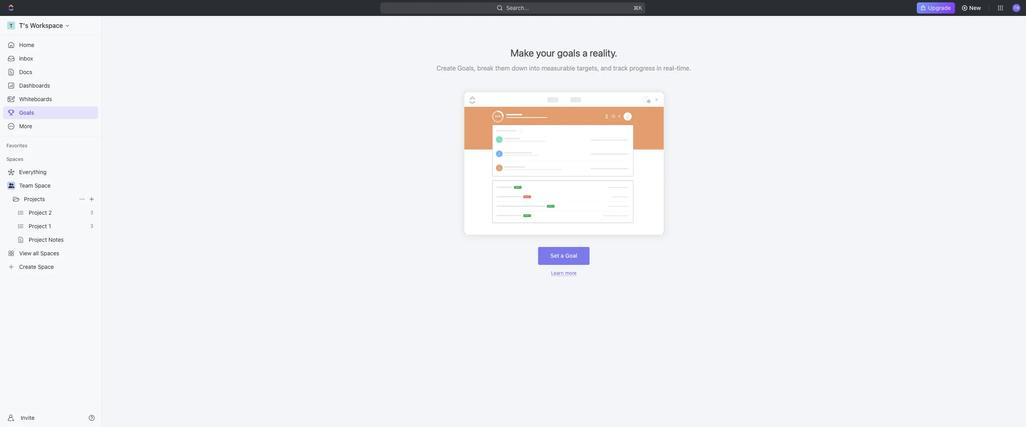 Task type: locate. For each thing, give the bounding box(es) containing it.
sidebar navigation
[[0, 16, 103, 427]]

inbox link
[[3, 52, 98, 65]]

1 vertical spatial create
[[19, 264, 36, 270]]

invite
[[21, 414, 35, 421]]

a right set
[[561, 252, 564, 259]]

t
[[10, 23, 13, 29]]

reality.
[[590, 47, 617, 59]]

1 vertical spatial project
[[29, 223, 47, 230]]

project notes link
[[29, 234, 96, 246]]

0 horizontal spatial a
[[561, 252, 564, 259]]

create for create space
[[19, 264, 36, 270]]

team space
[[19, 182, 51, 189]]

whiteboards link
[[3, 93, 98, 106]]

create for create goals, break them down into measurable targets, and track progress in real-time.
[[437, 65, 456, 72]]

t's workspace
[[19, 22, 63, 29]]

more
[[565, 270, 577, 276]]

learn
[[551, 270, 564, 276]]

2 vertical spatial project
[[29, 236, 47, 243]]

1 horizontal spatial a
[[583, 47, 588, 59]]

3 for 2
[[90, 210, 93, 216]]

0 horizontal spatial create
[[19, 264, 36, 270]]

0 vertical spatial 3
[[90, 210, 93, 216]]

1 horizontal spatial spaces
[[40, 250, 59, 257]]

space down "view all spaces" link at the bottom of the page
[[38, 264, 54, 270]]

project left 2
[[29, 209, 47, 216]]

1 project from the top
[[29, 209, 47, 216]]

new button
[[958, 2, 986, 14]]

0 vertical spatial project
[[29, 209, 47, 216]]

spaces up create space link
[[40, 250, 59, 257]]

create down view
[[19, 264, 36, 270]]

view all spaces link
[[3, 247, 96, 260]]

docs link
[[3, 66, 98, 79]]

spaces down favorites button
[[6, 156, 23, 162]]

projects
[[24, 196, 45, 203]]

project 2
[[29, 209, 52, 216]]

set
[[551, 252, 559, 259]]

more
[[19, 123, 32, 130]]

project 2 link
[[29, 207, 87, 219]]

project up view all spaces
[[29, 236, 47, 243]]

down
[[512, 65, 527, 72]]

dashboards
[[19, 82, 50, 89]]

real-
[[664, 65, 677, 72]]

tb button
[[1010, 2, 1023, 14]]

3
[[90, 210, 93, 216], [90, 223, 93, 229]]

user group image
[[8, 183, 14, 188]]

space
[[35, 182, 51, 189], [38, 264, 54, 270]]

project 1
[[29, 223, 51, 230]]

1 vertical spatial space
[[38, 264, 54, 270]]

favorites
[[6, 143, 27, 149]]

1 vertical spatial spaces
[[40, 250, 59, 257]]

new
[[970, 4, 981, 11]]

create space link
[[3, 261, 96, 274]]

0 vertical spatial space
[[35, 182, 51, 189]]

create inside 'sidebar' navigation
[[19, 264, 36, 270]]

1 3 from the top
[[90, 210, 93, 216]]

home
[[19, 41, 34, 48]]

2
[[48, 209, 52, 216]]

3 for 1
[[90, 223, 93, 229]]

3 project from the top
[[29, 236, 47, 243]]

2 project from the top
[[29, 223, 47, 230]]

1 horizontal spatial create
[[437, 65, 456, 72]]

goals
[[19, 109, 34, 116]]

a up targets,
[[583, 47, 588, 59]]

0 horizontal spatial spaces
[[6, 156, 23, 162]]

view all spaces
[[19, 250, 59, 257]]

space for create space
[[38, 264, 54, 270]]

project left "1"
[[29, 223, 47, 230]]

project
[[29, 209, 47, 216], [29, 223, 47, 230], [29, 236, 47, 243]]

3 right project 2 link
[[90, 210, 93, 216]]

create left goals,
[[437, 65, 456, 72]]

project for project 1
[[29, 223, 47, 230]]

2 3 from the top
[[90, 223, 93, 229]]

all
[[33, 250, 39, 257]]

1 vertical spatial a
[[561, 252, 564, 259]]

everything
[[19, 169, 47, 175]]

create goals, break them down into measurable targets, and track progress in real-time.
[[437, 65, 691, 72]]

favorites button
[[3, 141, 31, 151]]

a
[[583, 47, 588, 59], [561, 252, 564, 259]]

spaces inside "view all spaces" link
[[40, 250, 59, 257]]

1 vertical spatial 3
[[90, 223, 93, 229]]

in
[[657, 65, 662, 72]]

tb
[[1014, 5, 1019, 10]]

break
[[477, 65, 494, 72]]

projects link
[[24, 193, 76, 206]]

goals,
[[458, 65, 476, 72]]

3 up project notes link
[[90, 223, 93, 229]]

0 vertical spatial create
[[437, 65, 456, 72]]

project 1 link
[[29, 220, 87, 233]]

tree containing everything
[[3, 166, 98, 274]]

project for project notes
[[29, 236, 47, 243]]

your
[[536, 47, 555, 59]]

tree
[[3, 166, 98, 274]]

space down everything link
[[35, 182, 51, 189]]

team space link
[[19, 179, 96, 192]]

dashboards link
[[3, 79, 98, 92]]

docs
[[19, 69, 32, 75]]

create
[[437, 65, 456, 72], [19, 264, 36, 270]]

upgrade link
[[917, 2, 955, 14]]

spaces
[[6, 156, 23, 162], [40, 250, 59, 257]]

goals link
[[3, 106, 98, 119]]

t's workspace, , element
[[7, 22, 15, 30]]



Task type: vqa. For each thing, say whether or not it's contained in the screenshot.
the Make
yes



Task type: describe. For each thing, give the bounding box(es) containing it.
team
[[19, 182, 33, 189]]

view
[[19, 250, 32, 257]]

t's
[[19, 22, 28, 29]]

0 vertical spatial spaces
[[6, 156, 23, 162]]

progress
[[630, 65, 655, 72]]

notes
[[48, 236, 64, 243]]

make
[[511, 47, 534, 59]]

project for project 2
[[29, 209, 47, 216]]

space for team space
[[35, 182, 51, 189]]

upgrade
[[928, 4, 951, 11]]

measurable
[[542, 65, 575, 72]]

whiteboards
[[19, 96, 52, 102]]

1
[[48, 223, 51, 230]]

inbox
[[19, 55, 33, 62]]

create space
[[19, 264, 54, 270]]

more button
[[3, 120, 98, 133]]

learn more link
[[551, 270, 577, 276]]

search...
[[507, 4, 529, 11]]

time.
[[677, 65, 691, 72]]

everything link
[[3, 166, 96, 179]]

set a goal
[[551, 252, 577, 259]]

goal
[[565, 252, 577, 259]]

goals
[[557, 47, 580, 59]]

into
[[529, 65, 540, 72]]

them
[[495, 65, 510, 72]]

track
[[613, 65, 628, 72]]

targets,
[[577, 65, 599, 72]]

project notes
[[29, 236, 64, 243]]

home link
[[3, 39, 98, 51]]

make your goals a reality.
[[511, 47, 617, 59]]

0 vertical spatial a
[[583, 47, 588, 59]]

learn more
[[551, 270, 577, 276]]

⌘k
[[634, 4, 643, 11]]

workspace
[[30, 22, 63, 29]]

and
[[601, 65, 612, 72]]

tree inside 'sidebar' navigation
[[3, 166, 98, 274]]



